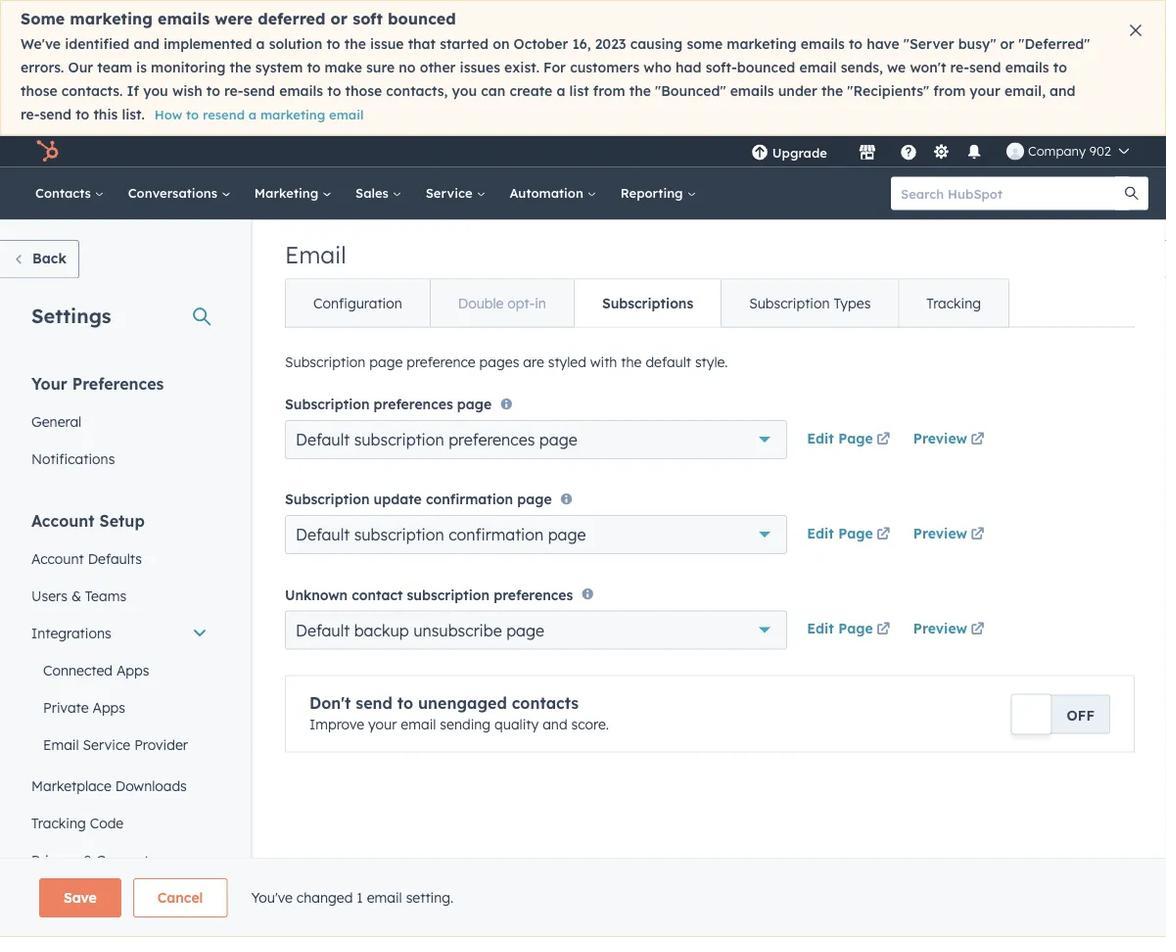 Task type: vqa. For each thing, say whether or not it's contained in the screenshot.
ISSUES
yes



Task type: locate. For each thing, give the bounding box(es) containing it.
confirmation
[[426, 491, 513, 508], [449, 525, 544, 545]]

1 vertical spatial confirmation
[[449, 525, 544, 545]]

settings
[[31, 303, 111, 327]]

contacts
[[35, 185, 95, 201]]

preferences up default subscription preferences page
[[374, 396, 453, 413]]

email inside don't send to unengaged contacts improve your email sending quality and score.
[[401, 716, 436, 733]]

that
[[408, 35, 436, 52]]

confirmation inside popup button
[[449, 525, 544, 545]]

"recipients"
[[848, 82, 930, 99]]

"bounced"
[[656, 82, 726, 99]]

sending
[[440, 716, 491, 733]]

apps up email service provider
[[93, 699, 125, 716]]

send up how to resend a marketing email link
[[244, 82, 275, 99]]

1 vertical spatial edit page link
[[807, 523, 894, 547]]

tracking code
[[31, 814, 124, 831]]

bounced inside we've identified and implemented a solution to the issue that started on october 16, 2023 causing some marketing emails to have "server busy" or "deferred" errors. our team is monitoring the system to make sure no other issues exist. for customers who had soft-bounced email sends, we won't re-send emails to those contacts. if you wish to re-send emails to those contacts, you can create a list from the "bounced" emails under the "recipients" from your email, and re-send to this list.
[[737, 59, 796, 76]]

1 preview from the top
[[914, 430, 968, 447]]

0 vertical spatial edit page link
[[807, 428, 894, 452]]

1 horizontal spatial or
[[1001, 35, 1015, 52]]

page for subscription update confirmation page
[[518, 491, 552, 508]]

default up unknown
[[296, 525, 350, 545]]

pages
[[480, 353, 520, 370]]

re- up the resend
[[224, 82, 244, 99]]

send inside don't send to unengaged contacts improve your email sending quality and score.
[[356, 693, 393, 713]]

default subscription confirmation page button
[[285, 516, 788, 555]]

2 vertical spatial marketing
[[261, 107, 326, 123]]

1 edit page from the top
[[807, 430, 874, 447]]

tracking inside account setup element
[[31, 814, 86, 831]]

october
[[514, 35, 569, 52]]

soft-
[[706, 59, 737, 76]]

2 edit page link from the top
[[807, 523, 894, 547]]

2 vertical spatial default
[[296, 621, 350, 640]]

0 vertical spatial your
[[970, 82, 1001, 99]]

private apps
[[43, 699, 125, 716]]

marketplace
[[31, 777, 112, 794]]

marketing up soft-
[[727, 35, 797, 52]]

1 vertical spatial default
[[296, 525, 350, 545]]

who
[[644, 59, 672, 76]]

3 page from the top
[[839, 620, 874, 637]]

0 horizontal spatial bounced
[[388, 9, 456, 28]]

3 edit page link from the top
[[807, 619, 894, 642]]

0 vertical spatial a
[[256, 35, 265, 52]]

2 preview link from the top
[[914, 523, 989, 547]]

2 vertical spatial page
[[839, 620, 874, 637]]

3 preview link from the top
[[914, 619, 989, 642]]

notifications link
[[20, 440, 219, 477]]

2 vertical spatial edit page link
[[807, 619, 894, 642]]

help image
[[900, 145, 918, 162]]

a up system
[[256, 35, 265, 52]]

& right users
[[71, 587, 81, 604]]

notifications image
[[966, 145, 984, 162]]

0 horizontal spatial from
[[593, 82, 626, 99]]

2 account from the top
[[31, 550, 84, 567]]

no
[[399, 59, 416, 76]]

from down customers
[[593, 82, 626, 99]]

3 edit from the top
[[807, 620, 835, 637]]

0 vertical spatial apps
[[117, 661, 149, 678]]

service link
[[414, 167, 498, 220]]

marketing down system
[[261, 107, 326, 123]]

subscription inside navigation
[[750, 294, 830, 312]]

apps for connected apps
[[117, 661, 149, 678]]

default down unknown
[[296, 621, 350, 640]]

your left email,
[[970, 82, 1001, 99]]

re- up hubspot image at the left top of page
[[21, 106, 40, 123]]

unknown contact subscription preferences
[[285, 586, 573, 604]]

you down issues
[[452, 82, 477, 99]]

email inside we've identified and implemented a solution to the issue that started on october 16, 2023 causing some marketing emails to have "server busy" or "deferred" errors. our team is monitoring the system to make sure no other issues exist. for customers who had soft-bounced email sends, we won't re-send emails to those contacts. if you wish to re-send emails to those contacts, you can create a list from the "bounced" emails under the "recipients" from your email, and re-send to this list.
[[800, 59, 837, 76]]

those down sure
[[345, 82, 382, 99]]

2 vertical spatial edit
[[807, 620, 835, 637]]

service down private apps link
[[83, 736, 131, 753]]

1 those from the left
[[21, 82, 58, 99]]

default down subscription preferences page
[[296, 430, 350, 450]]

don't
[[310, 693, 351, 713]]

wish
[[172, 82, 202, 99]]

page for default subscription confirmation page
[[548, 525, 586, 545]]

902
[[1090, 143, 1112, 159]]

3 preview from the top
[[914, 620, 968, 637]]

contacts
[[512, 693, 579, 713]]

apps for private apps
[[93, 699, 125, 716]]

1 vertical spatial marketing
[[727, 35, 797, 52]]

0 vertical spatial marketing
[[70, 9, 153, 28]]

upgrade
[[773, 145, 828, 161]]

2 vertical spatial preview
[[914, 620, 968, 637]]

contacts link
[[24, 167, 116, 220]]

account up users
[[31, 550, 84, 567]]

0 horizontal spatial your
[[368, 716, 397, 733]]

and right email,
[[1050, 82, 1076, 99]]

1 vertical spatial account
[[31, 550, 84, 567]]

security link
[[20, 879, 219, 916]]

2 preview from the top
[[914, 525, 968, 542]]

preferences inside popup button
[[449, 430, 535, 450]]

your preferences element
[[20, 372, 219, 477]]

navigation
[[285, 279, 1010, 328]]

0 vertical spatial preview
[[914, 430, 968, 447]]

marketing
[[70, 9, 153, 28], [727, 35, 797, 52], [261, 107, 326, 123]]

email inside email service provider link
[[43, 736, 79, 753]]

started
[[440, 35, 489, 52]]

page for default subscription confirmation page
[[839, 525, 874, 542]]

quality
[[495, 716, 539, 733]]

1 vertical spatial bounced
[[737, 59, 796, 76]]

edit page
[[807, 430, 874, 447], [807, 525, 874, 542], [807, 620, 874, 637]]

your inside we've identified and implemented a solution to the issue that started on october 16, 2023 causing some marketing emails to have "server busy" or "deferred" errors. our team is monitoring the system to make sure no other issues exist. for customers who had soft-bounced email sends, we won't re-send emails to those contacts. if you wish to re-send emails to those contacts, you can create a list from the "bounced" emails under the "recipients" from your email, and re-send to this list.
[[970, 82, 1001, 99]]

0 horizontal spatial marketing
[[70, 9, 153, 28]]

sends,
[[841, 59, 884, 76]]

1 vertical spatial edit page
[[807, 525, 874, 542]]

1 vertical spatial preview link
[[914, 523, 989, 547]]

1 edit page link from the top
[[807, 428, 894, 452]]

page
[[370, 353, 403, 370], [457, 396, 492, 413], [540, 430, 578, 450], [518, 491, 552, 508], [548, 525, 586, 545], [507, 621, 545, 640]]

0 horizontal spatial &
[[71, 587, 81, 604]]

1 horizontal spatial email
[[285, 240, 347, 269]]

security
[[31, 889, 84, 906]]

email service provider
[[43, 736, 188, 753]]

upgrade image
[[751, 145, 769, 162]]

integrations
[[31, 624, 111, 641]]

a right the resend
[[249, 107, 257, 123]]

have
[[867, 35, 900, 52]]

0 vertical spatial default
[[296, 430, 350, 450]]

emails down system
[[279, 82, 323, 99]]

contacts.
[[62, 82, 123, 99]]

1 link opens in a new window image from the left
[[877, 433, 891, 447]]

marketing
[[255, 185, 322, 201]]

subscription for subscription update confirmation page
[[285, 491, 370, 508]]

1 horizontal spatial link opens in a new window image
[[971, 433, 985, 447]]

1 horizontal spatial and
[[543, 716, 568, 733]]

send down busy"
[[970, 59, 1002, 76]]

subscription for subscription preferences page
[[285, 396, 370, 413]]

link opens in a new window image
[[877, 428, 891, 452], [971, 428, 985, 452], [877, 523, 891, 547], [971, 523, 985, 547], [877, 528, 891, 542], [971, 528, 985, 542], [877, 619, 891, 642], [971, 619, 985, 642], [877, 624, 891, 637], [971, 624, 985, 637]]

1 vertical spatial preview
[[914, 525, 968, 542]]

0 vertical spatial bounced
[[388, 9, 456, 28]]

busy"
[[959, 35, 997, 52]]

2 default from the top
[[296, 525, 350, 545]]

on
[[493, 35, 510, 52]]

1 vertical spatial your
[[368, 716, 397, 733]]

email down private
[[43, 736, 79, 753]]

account
[[31, 510, 95, 530], [31, 550, 84, 567]]

1 vertical spatial or
[[1001, 35, 1015, 52]]

emails
[[158, 9, 210, 28], [801, 35, 845, 52], [1006, 59, 1050, 76], [279, 82, 323, 99], [731, 82, 775, 99]]

we
[[888, 59, 907, 76]]

to left unengaged
[[398, 693, 414, 713]]

account setup element
[[20, 509, 219, 916]]

bounced up under
[[737, 59, 796, 76]]

2 vertical spatial and
[[543, 716, 568, 733]]

those down errors.
[[21, 82, 58, 99]]

double opt-in link
[[430, 280, 574, 327]]

3 edit page from the top
[[807, 620, 874, 637]]

in
[[535, 294, 547, 312]]

email up configuration
[[285, 240, 347, 269]]

your preferences
[[31, 373, 164, 393]]

marketing up identified
[[70, 9, 153, 28]]

1 vertical spatial page
[[839, 525, 874, 542]]

1 horizontal spatial tracking
[[927, 294, 982, 312]]

create
[[510, 82, 553, 99]]

confirmation up default subscription confirmation page
[[426, 491, 513, 508]]

subscriptions
[[602, 294, 694, 312]]

send up improve
[[356, 693, 393, 713]]

0 horizontal spatial or
[[331, 9, 348, 28]]

edit page for default subscription preferences page
[[807, 430, 874, 447]]

0 vertical spatial edit page
[[807, 430, 874, 447]]

2 horizontal spatial marketing
[[727, 35, 797, 52]]

preferences
[[374, 396, 453, 413], [449, 430, 535, 450], [494, 586, 573, 604]]

0 vertical spatial preferences
[[374, 396, 453, 413]]

0 horizontal spatial you
[[143, 82, 168, 99]]

0 vertical spatial preview link
[[914, 428, 989, 452]]

0 horizontal spatial those
[[21, 82, 58, 99]]

2 horizontal spatial and
[[1050, 82, 1076, 99]]

mateo roberts image
[[1007, 143, 1025, 160]]

3 default from the top
[[296, 621, 350, 640]]

subscription down subscription preferences page
[[354, 430, 444, 450]]

0 vertical spatial account
[[31, 510, 95, 530]]

edit page link for default subscription confirmation page
[[807, 523, 894, 547]]

marketplaces image
[[859, 145, 877, 162]]

to down make
[[327, 82, 341, 99]]

email up under
[[800, 59, 837, 76]]

0 vertical spatial &
[[71, 587, 81, 604]]

1 vertical spatial subscription
[[354, 525, 444, 545]]

& right privacy
[[83, 851, 92, 869]]

defaults
[[88, 550, 142, 567]]

subscription up unsubscribe
[[407, 586, 490, 604]]

bounced up that
[[388, 9, 456, 28]]

preferences up default backup unsubscribe page popup button
[[494, 586, 573, 604]]

2 edit from the top
[[807, 525, 835, 542]]

link opens in a new window image for preview
[[971, 433, 985, 447]]

to up make
[[327, 35, 341, 52]]

0 vertical spatial or
[[331, 9, 348, 28]]

1 horizontal spatial you
[[452, 82, 477, 99]]

1 vertical spatial &
[[83, 851, 92, 869]]

0 vertical spatial page
[[839, 430, 874, 447]]

you right if
[[143, 82, 168, 99]]

0 vertical spatial re-
[[951, 59, 970, 76]]

or left soft
[[331, 9, 348, 28]]

apps
[[117, 661, 149, 678], [93, 699, 125, 716]]

and inside don't send to unengaged contacts improve your email sending quality and score.
[[543, 716, 568, 733]]

marketing inside we've identified and implemented a solution to the issue that started on october 16, 2023 causing some marketing emails to have "server busy" or "deferred" errors. our team is monitoring the system to make sure no other issues exist. for customers who had soft-bounced email sends, we won't re-send emails to those contacts. if you wish to re-send emails to those contacts, you can create a list from the "bounced" emails under the "recipients" from your email, and re-send to this list.
[[727, 35, 797, 52]]

account for account setup
[[31, 510, 95, 530]]

tracking inside navigation
[[927, 294, 982, 312]]

preview link for default subscription preferences page
[[914, 428, 989, 452]]

link opens in a new window image
[[877, 433, 891, 447], [971, 433, 985, 447]]

default
[[296, 430, 350, 450], [296, 525, 350, 545], [296, 621, 350, 640]]

to inside don't send to unengaged contacts improve your email sending quality and score.
[[398, 693, 414, 713]]

0 horizontal spatial and
[[134, 35, 160, 52]]

edit for default backup unsubscribe page
[[807, 620, 835, 637]]

0 vertical spatial tracking
[[927, 294, 982, 312]]

2 you from the left
[[452, 82, 477, 99]]

confirmation down subscription update confirmation page at the bottom
[[449, 525, 544, 545]]

1 vertical spatial email
[[43, 736, 79, 753]]

1 edit from the top
[[807, 430, 835, 447]]

1 vertical spatial tracking
[[31, 814, 86, 831]]

0 vertical spatial edit
[[807, 430, 835, 447]]

style.
[[695, 353, 728, 370]]

0 vertical spatial confirmation
[[426, 491, 513, 508]]

0 horizontal spatial link opens in a new window image
[[877, 433, 891, 447]]

marketplace downloads link
[[20, 767, 219, 804]]

2 vertical spatial edit page
[[807, 620, 874, 637]]

2 page from the top
[[839, 525, 874, 542]]

2 link opens in a new window image from the left
[[971, 433, 985, 447]]

subscription for confirmation
[[354, 525, 444, 545]]

2 edit page from the top
[[807, 525, 874, 542]]

1 vertical spatial edit
[[807, 525, 835, 542]]

the down who
[[630, 82, 651, 99]]

subscription inside default subscription preferences page popup button
[[354, 430, 444, 450]]

account up account defaults
[[31, 510, 95, 530]]

menu
[[738, 136, 1143, 167]]

page for default backup unsubscribe page
[[507, 621, 545, 640]]

or right busy"
[[1001, 35, 1015, 52]]

menu item
[[841, 136, 845, 167]]

emails up email,
[[1006, 59, 1050, 76]]

downloads
[[115, 777, 187, 794]]

email left 'sending'
[[401, 716, 436, 733]]

account defaults
[[31, 550, 142, 567]]

1 vertical spatial apps
[[93, 699, 125, 716]]

subscription
[[354, 430, 444, 450], [354, 525, 444, 545], [407, 586, 490, 604]]

a left the 'list'
[[557, 82, 566, 99]]

1 vertical spatial preferences
[[449, 430, 535, 450]]

0 vertical spatial email
[[285, 240, 347, 269]]

0 horizontal spatial email
[[43, 736, 79, 753]]

0 horizontal spatial tracking
[[31, 814, 86, 831]]

or
[[331, 9, 348, 28], [1001, 35, 1015, 52]]

subscription for preferences
[[354, 430, 444, 450]]

preference
[[407, 353, 476, 370]]

1 horizontal spatial re-
[[224, 82, 244, 99]]

subscription down update
[[354, 525, 444, 545]]

the left system
[[230, 59, 251, 76]]

code
[[90, 814, 124, 831]]

preview for default subscription confirmation page
[[914, 525, 968, 542]]

link opens in a new window image inside edit page "link"
[[877, 433, 891, 447]]

bounced
[[388, 9, 456, 28], [737, 59, 796, 76]]

default backup unsubscribe page
[[296, 621, 545, 640]]

default backup unsubscribe page button
[[285, 611, 788, 650]]

1 page from the top
[[839, 430, 874, 447]]

1 preview link from the top
[[914, 428, 989, 452]]

1 account from the top
[[31, 510, 95, 530]]

apps down "integrations" button
[[117, 661, 149, 678]]

1 horizontal spatial &
[[83, 851, 92, 869]]

your right improve
[[368, 716, 397, 733]]

2 vertical spatial preview link
[[914, 619, 989, 642]]

and down contacts
[[543, 716, 568, 733]]

default
[[646, 353, 692, 370]]

preferences down pages
[[449, 430, 535, 450]]

1 horizontal spatial bounced
[[737, 59, 796, 76]]

1 horizontal spatial those
[[345, 82, 382, 99]]

page for default subscription preferences page
[[839, 430, 874, 447]]

you
[[143, 82, 168, 99], [452, 82, 477, 99]]

configuration link
[[286, 280, 430, 327]]

subscription preferences page
[[285, 396, 492, 413]]

menu containing company 902
[[738, 136, 1143, 167]]

service right sales link
[[426, 185, 477, 201]]

default for default subscription preferences page
[[296, 430, 350, 450]]

sales link
[[344, 167, 414, 220]]

from down won't
[[934, 82, 966, 99]]

1 horizontal spatial from
[[934, 82, 966, 99]]

0 vertical spatial subscription
[[354, 430, 444, 450]]

page
[[839, 430, 874, 447], [839, 525, 874, 542], [839, 620, 874, 637]]

1 default from the top
[[296, 430, 350, 450]]

to up sends,
[[849, 35, 863, 52]]

0 horizontal spatial service
[[83, 736, 131, 753]]

1 horizontal spatial your
[[970, 82, 1001, 99]]

1 vertical spatial service
[[83, 736, 131, 753]]

2 vertical spatial re-
[[21, 106, 40, 123]]

marketing link
[[243, 167, 344, 220]]

subscription inside default subscription confirmation page popup button
[[354, 525, 444, 545]]

some marketing emails were deferred or soft bounced banner
[[0, 0, 1167, 136]]

subscription update confirmation page
[[285, 491, 552, 508]]

preview
[[914, 430, 968, 447], [914, 525, 968, 542], [914, 620, 968, 637]]

page for default backup unsubscribe page
[[839, 620, 874, 637]]

0 vertical spatial service
[[426, 185, 477, 201]]

emails down soft-
[[731, 82, 775, 99]]

and up is
[[134, 35, 160, 52]]

Search HubSpot search field
[[892, 177, 1132, 210]]

re- down busy"
[[951, 59, 970, 76]]



Task type: describe. For each thing, give the bounding box(es) containing it.
default subscription confirmation page
[[296, 525, 586, 545]]

1 vertical spatial and
[[1050, 82, 1076, 99]]

0 vertical spatial and
[[134, 35, 160, 52]]

email service provider link
[[20, 726, 219, 763]]

monitoring
[[151, 59, 226, 76]]

to down "deferred"
[[1054, 59, 1068, 76]]

general link
[[20, 403, 219, 440]]

settings image
[[933, 144, 951, 162]]

privacy & consent link
[[20, 842, 219, 879]]

to down solution
[[307, 59, 321, 76]]

"deferred"
[[1019, 35, 1091, 52]]

send up hubspot link
[[40, 106, 72, 123]]

0 horizontal spatial re-
[[21, 106, 40, 123]]

we've
[[21, 35, 61, 52]]

16,
[[573, 35, 591, 52]]

default for default backup unsubscribe page
[[296, 621, 350, 640]]

to right wish in the top of the page
[[207, 82, 220, 99]]

default subscription preferences page
[[296, 430, 578, 450]]

your inside don't send to unengaged contacts improve your email sending quality and score.
[[368, 716, 397, 733]]

with
[[591, 353, 618, 370]]

save button
[[39, 879, 121, 918]]

tracking for tracking
[[927, 294, 982, 312]]

page for default subscription preferences page
[[540, 430, 578, 450]]

teams
[[85, 587, 126, 604]]

you've changed 1 email setting.
[[251, 890, 454, 907]]

2 vertical spatial subscription
[[407, 586, 490, 604]]

you've
[[251, 890, 293, 907]]

subscription for subscription types
[[750, 294, 830, 312]]

solution
[[269, 35, 323, 52]]

2 those from the left
[[345, 82, 382, 99]]

conversations
[[128, 185, 221, 201]]

don't send to unengaged contacts improve your email sending quality and score.
[[310, 693, 609, 733]]

can
[[481, 82, 506, 99]]

1 vertical spatial a
[[557, 82, 566, 99]]

if
[[127, 82, 139, 99]]

soft
[[353, 9, 383, 28]]

& for users
[[71, 587, 81, 604]]

private apps link
[[20, 689, 219, 726]]

company 902
[[1029, 143, 1112, 159]]

edit for default subscription preferences page
[[807, 430, 835, 447]]

edit page link for default subscription preferences page
[[807, 428, 894, 452]]

1 horizontal spatial service
[[426, 185, 477, 201]]

unknown
[[285, 586, 348, 604]]

confirmation for update
[[426, 491, 513, 508]]

1 horizontal spatial marketing
[[261, 107, 326, 123]]

1 vertical spatial re-
[[224, 82, 244, 99]]

the up make
[[345, 35, 366, 52]]

preview for default backup unsubscribe page
[[914, 620, 968, 637]]

issues
[[460, 59, 501, 76]]

2 from from the left
[[934, 82, 966, 99]]

reporting link
[[609, 167, 709, 220]]

users
[[31, 587, 68, 604]]

edit for default subscription confirmation page
[[807, 525, 835, 542]]

account for account defaults
[[31, 550, 84, 567]]

contact
[[352, 586, 403, 604]]

email,
[[1005, 82, 1046, 99]]

some
[[687, 35, 723, 52]]

email right the 1
[[367, 890, 402, 907]]

company 902 button
[[995, 136, 1141, 167]]

conversations link
[[116, 167, 243, 220]]

under
[[779, 82, 818, 99]]

2 vertical spatial a
[[249, 107, 257, 123]]

causing
[[631, 35, 683, 52]]

default for default subscription confirmation page
[[296, 525, 350, 545]]

subscription page preference pages are styled with the default style.
[[285, 353, 728, 370]]

list
[[570, 82, 589, 99]]

default subscription preferences page button
[[285, 420, 788, 459]]

search button
[[1116, 177, 1149, 210]]

2 horizontal spatial re-
[[951, 59, 970, 76]]

automation link
[[498, 167, 609, 220]]

email for email
[[285, 240, 347, 269]]

preview for default subscription preferences page
[[914, 430, 968, 447]]

hubspot link
[[24, 140, 73, 163]]

save
[[64, 890, 97, 907]]

are
[[523, 353, 544, 370]]

edit page for default subscription confirmation page
[[807, 525, 874, 542]]

unengaged
[[418, 693, 507, 713]]

edit page for default backup unsubscribe page
[[807, 620, 874, 637]]

edit page link for default backup unsubscribe page
[[807, 619, 894, 642]]

other
[[420, 59, 456, 76]]

account setup
[[31, 510, 145, 530]]

make
[[325, 59, 362, 76]]

preferences
[[72, 373, 164, 393]]

provider
[[134, 736, 188, 753]]

tracking code link
[[20, 804, 219, 842]]

email for email service provider
[[43, 736, 79, 753]]

& for privacy
[[83, 851, 92, 869]]

identified
[[65, 35, 130, 52]]

the right under
[[822, 82, 844, 99]]

system
[[256, 59, 303, 76]]

close banner icon image
[[1131, 24, 1142, 36]]

your
[[31, 373, 67, 393]]

this
[[93, 106, 118, 123]]

confirmation for subscription
[[449, 525, 544, 545]]

emails up sends,
[[801, 35, 845, 52]]

setup
[[99, 510, 145, 530]]

errors.
[[21, 59, 64, 76]]

subscription for subscription page preference pages are styled with the default style.
[[285, 353, 366, 370]]

we've identified and implemented a solution to the issue that started on october 16, 2023 causing some marketing emails to have "server busy" or "deferred" errors. our team is monitoring the system to make sure no other issues exist. for customers who had soft-bounced email sends, we won't re-send emails to those contacts. if you wish to re-send emails to those contacts, you can create a list from the "bounced" emails under the "recipients" from your email, and re-send to this list.
[[21, 35, 1091, 123]]

link opens in a new window image for edit page
[[877, 433, 891, 447]]

sure
[[366, 59, 395, 76]]

exist.
[[505, 59, 540, 76]]

how to resend a marketing email
[[155, 107, 364, 123]]

to right how
[[186, 107, 199, 123]]

navigation containing configuration
[[285, 279, 1010, 328]]

reporting
[[621, 185, 687, 201]]

styled
[[548, 353, 587, 370]]

changed
[[297, 890, 353, 907]]

double opt-in
[[458, 294, 547, 312]]

to left this
[[76, 106, 89, 123]]

privacy
[[31, 851, 79, 869]]

for
[[544, 59, 566, 76]]

search image
[[1126, 187, 1139, 200]]

preview link for default subscription confirmation page
[[914, 523, 989, 547]]

the right with
[[621, 353, 642, 370]]

resend
[[203, 107, 245, 123]]

unsubscribe
[[414, 621, 502, 640]]

were
[[215, 9, 253, 28]]

1 from from the left
[[593, 82, 626, 99]]

integrations button
[[20, 614, 219, 652]]

tracking for tracking code
[[31, 814, 86, 831]]

contacts,
[[386, 82, 448, 99]]

or inside we've identified and implemented a solution to the issue that started on october 16, 2023 causing some marketing emails to have "server busy" or "deferred" errors. our team is monitoring the system to make sure no other issues exist. for customers who had soft-bounced email sends, we won't re-send emails to those contacts. if you wish to re-send emails to those contacts, you can create a list from the "bounced" emails under the "recipients" from your email, and re-send to this list.
[[1001, 35, 1015, 52]]

how to resend a marketing email link
[[155, 107, 364, 123]]

score.
[[572, 716, 609, 733]]

sales
[[356, 185, 393, 201]]

off
[[1068, 707, 1095, 725]]

preview link for default backup unsubscribe page
[[914, 619, 989, 642]]

automation
[[510, 185, 588, 201]]

subscriptions link
[[574, 280, 721, 327]]

implemented
[[164, 35, 252, 52]]

2 vertical spatial preferences
[[494, 586, 573, 604]]

email down make
[[329, 107, 364, 123]]

emails up implemented
[[158, 9, 210, 28]]

won't
[[911, 59, 947, 76]]

1 you from the left
[[143, 82, 168, 99]]

service inside account setup element
[[83, 736, 131, 753]]

hubspot image
[[35, 140, 59, 163]]

deferred
[[258, 9, 326, 28]]



